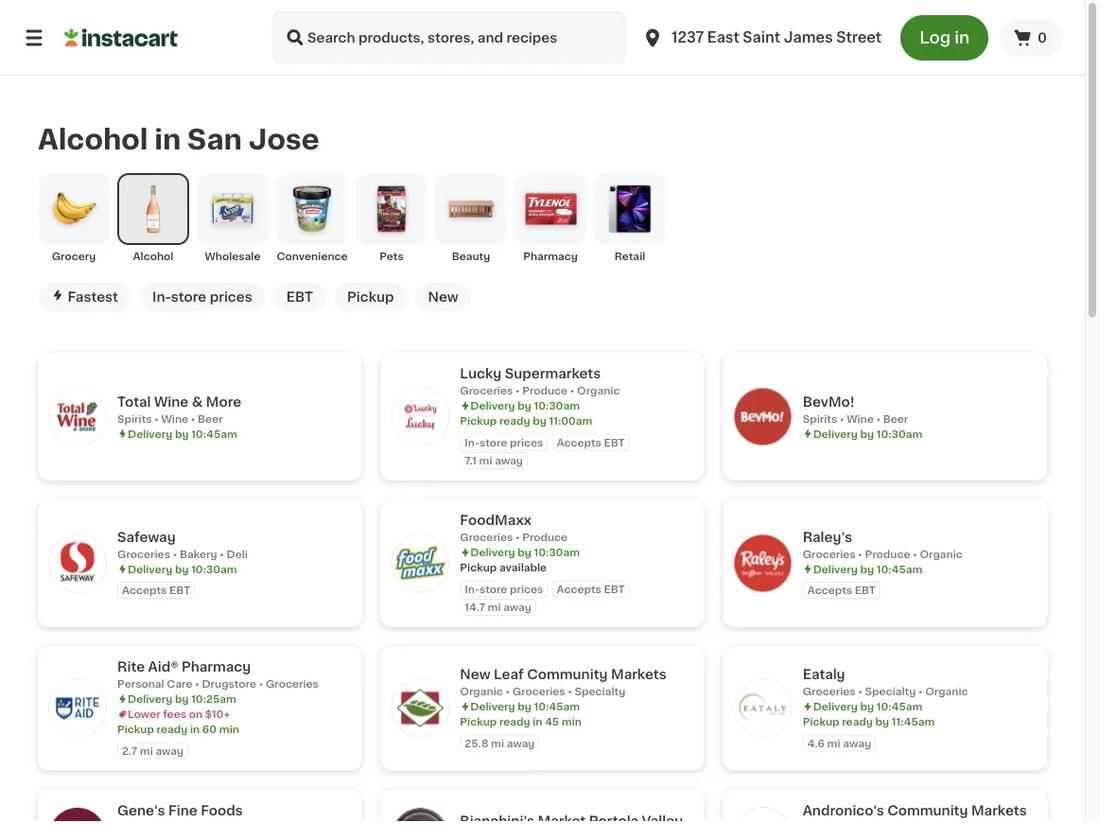 Task type: locate. For each thing, give the bounding box(es) containing it.
store down "wholesale"
[[171, 290, 207, 304]]

mi right 2.7
[[140, 745, 153, 756]]

delivery
[[471, 401, 515, 411], [128, 428, 172, 439], [813, 428, 858, 439], [471, 547, 515, 558], [128, 564, 172, 574], [813, 564, 858, 574], [128, 694, 172, 704], [471, 701, 515, 712], [813, 701, 858, 712]]

in- up 14.7
[[465, 584, 480, 594]]

11:45am
[[892, 717, 935, 727]]

produce inside raley's groceries • produce • organic
[[865, 549, 911, 559]]

1 horizontal spatial markets
[[972, 804, 1027, 817]]

pharmacy inside rite aid® pharmacy personal care • drugstore • groceries
[[182, 660, 251, 674]]

prices down the available
[[510, 584, 543, 594]]

2 spirits from the left
[[803, 413, 838, 424]]

pharmacy inside button
[[523, 251, 578, 261]]

pickup down the pets
[[347, 290, 394, 304]]

store for lucky
[[480, 437, 507, 447]]

pickup for pickup
[[347, 290, 394, 304]]

store
[[171, 290, 207, 304], [480, 437, 507, 447], [480, 584, 507, 594]]

alcohol
[[38, 126, 148, 153], [133, 251, 174, 261]]

rite aid® pharmacy image
[[49, 680, 106, 737]]

0 horizontal spatial min
[[219, 724, 239, 735]]

&
[[192, 395, 203, 408]]

specialty up 'pickup ready by 11:45am'
[[865, 686, 916, 697]]

2 vertical spatial prices
[[510, 584, 543, 594]]

mi for new leaf community markets
[[491, 738, 504, 748]]

new
[[428, 290, 459, 304], [460, 668, 491, 681]]

groceries
[[460, 385, 513, 396], [460, 532, 513, 542], [117, 549, 170, 559], [803, 549, 856, 559], [266, 679, 319, 689], [513, 686, 565, 697], [803, 686, 856, 697]]

1 vertical spatial in-store prices
[[465, 437, 543, 447]]

0 vertical spatial community
[[527, 668, 608, 681]]

10:30am
[[534, 401, 580, 411], [877, 428, 923, 439], [534, 547, 580, 558], [191, 564, 237, 574]]

by down the care
[[175, 694, 189, 704]]

groceries right drugstore
[[266, 679, 319, 689]]

1 vertical spatial in-
[[465, 437, 480, 447]]

groceries down eataly
[[803, 686, 856, 697]]

specialty inside "new leaf community markets organic • groceries • specialty"
[[575, 686, 626, 697]]

spirits down total in the left top of the page
[[117, 413, 152, 424]]

1237 east saint james street button
[[634, 11, 890, 64], [642, 11, 882, 64]]

groceries up 45
[[513, 686, 565, 697]]

eataly groceries • specialty • organic
[[803, 668, 968, 697]]

new inside "new leaf community markets organic • groceries • specialty"
[[460, 668, 491, 681]]

rite aid® pharmacy personal care • drugstore • groceries
[[117, 660, 319, 689]]

ready up 4.6 mi away
[[842, 717, 873, 727]]

new left the leaf
[[460, 668, 491, 681]]

alcohol button
[[117, 173, 189, 264]]

0 vertical spatial pharmacy
[[523, 251, 578, 261]]

delivery down safeway
[[128, 564, 172, 574]]

ready
[[499, 416, 530, 426], [499, 717, 530, 727], [842, 717, 873, 727], [157, 724, 188, 735]]

saint
[[743, 31, 781, 44]]

log in
[[920, 30, 970, 46]]

alcohol up in-store prices button
[[133, 251, 174, 261]]

7.1
[[465, 455, 477, 466]]

new leaf community markets organic • groceries • specialty
[[460, 668, 667, 697]]

mi
[[479, 455, 493, 466], [488, 602, 501, 612], [491, 738, 504, 748], [827, 738, 841, 748], [140, 745, 153, 756]]

1 accepts ebt from the left
[[122, 585, 190, 596]]

more
[[206, 395, 241, 408]]

accepts down raley's
[[808, 585, 853, 596]]

pickup for pickup ready by 11:00am
[[460, 416, 497, 426]]

2 vertical spatial produce
[[865, 549, 911, 559]]

0 horizontal spatial community
[[527, 668, 608, 681]]

in-store prices down pickup ready by 11:00am
[[465, 437, 543, 447]]

pets
[[380, 251, 404, 261]]

beauty
[[452, 251, 490, 261]]

1 vertical spatial community
[[888, 804, 968, 817]]

in- up 7.1
[[465, 437, 480, 447]]

away down the available
[[504, 602, 532, 612]]

1 1237 east saint james street button from the left
[[634, 11, 890, 64]]

community
[[527, 668, 608, 681], [888, 804, 968, 817]]

0 vertical spatial markets
[[611, 668, 667, 681]]

1 vertical spatial pharmacy
[[182, 660, 251, 674]]

away
[[495, 455, 523, 466], [504, 602, 532, 612], [507, 738, 535, 748], [843, 738, 871, 748], [156, 745, 184, 756]]

in- right fastest
[[152, 290, 171, 304]]

lucky supermarkets image
[[392, 388, 449, 445]]

0 horizontal spatial beer
[[198, 413, 223, 424]]

wholesale
[[205, 251, 261, 261]]

2 beer from the left
[[883, 413, 909, 424]]

produce for raley's
[[865, 549, 911, 559]]

ready up the 25.8 mi away
[[499, 717, 530, 727]]

away down 'pickup ready by 11:45am'
[[843, 738, 871, 748]]

delivery by 10:45am down total wine & more spirits • wine • beer
[[128, 428, 237, 439]]

specialty
[[575, 686, 626, 697], [865, 686, 916, 697]]

new down beauty
[[428, 290, 459, 304]]

delivery by 10:45am up pickup ready in 45 min
[[471, 701, 580, 712]]

safeway groceries • bakery • deli
[[117, 530, 248, 559]]

delivery by 10:45am
[[128, 428, 237, 439], [813, 564, 923, 574], [471, 701, 580, 712], [813, 701, 923, 712]]

delivery by 10:45am down raley's groceries • produce • organic
[[813, 564, 923, 574]]

by up the available
[[518, 547, 532, 558]]

0 button
[[1000, 19, 1063, 57]]

1 horizontal spatial specialty
[[865, 686, 916, 697]]

away down pickup ready in 60 min
[[156, 745, 184, 756]]

new leaf community markets image
[[392, 680, 449, 737]]

in left 45
[[533, 717, 543, 727]]

0 vertical spatial produce
[[522, 385, 568, 396]]

1 vertical spatial new
[[460, 668, 491, 681]]

community up 45
[[527, 668, 608, 681]]

•
[[516, 385, 520, 396], [570, 385, 575, 396], [154, 413, 159, 424], [191, 413, 195, 424], [840, 413, 844, 424], [877, 413, 881, 424], [516, 532, 520, 542], [173, 549, 177, 559], [220, 549, 224, 559], [858, 549, 863, 559], [913, 549, 917, 559], [195, 679, 199, 689], [259, 679, 263, 689], [506, 686, 510, 697], [568, 686, 572, 697], [858, 686, 863, 697], [919, 686, 923, 697]]

10:30am up 11:00am at the bottom
[[534, 401, 580, 411]]

prices for lucky
[[510, 437, 543, 447]]

2 vertical spatial in-
[[465, 584, 480, 594]]

in left san
[[154, 126, 181, 153]]

0 vertical spatial alcohol
[[38, 126, 148, 153]]

in right log
[[955, 30, 970, 46]]

2 vertical spatial in-store prices
[[465, 584, 543, 594]]

pickup button
[[334, 283, 407, 311]]

1 horizontal spatial new
[[460, 668, 491, 681]]

pets button
[[356, 173, 428, 264]]

pharmacy
[[523, 251, 578, 261], [182, 660, 251, 674]]

accepts ebt 14.7 mi away
[[465, 584, 625, 612]]

1 horizontal spatial min
[[562, 717, 582, 727]]

spirits down bevmo!
[[803, 413, 838, 424]]

groceries inside raley's groceries • produce • organic
[[803, 549, 856, 559]]

pickup up 7.1
[[460, 416, 497, 426]]

alcohol in san jose main content
[[0, 76, 1085, 822]]

ready down fees at bottom left
[[157, 724, 188, 735]]

pickup ready by 11:00am
[[460, 416, 593, 426]]

by down total wine & more spirits • wine • beer
[[175, 428, 189, 439]]

0 horizontal spatial pharmacy
[[182, 660, 251, 674]]

by down bevmo! spirits • wine • beer
[[861, 428, 874, 439]]

delivery down lucky
[[471, 401, 515, 411]]

groceries inside lucky supermarkets groceries • produce • organic
[[460, 385, 513, 396]]

bevmo! image
[[735, 388, 792, 445]]

pickup down lower
[[117, 724, 154, 735]]

in-store prices down pickup available
[[465, 584, 543, 594]]

1 vertical spatial alcohol
[[133, 251, 174, 261]]

accepts down foodmaxx groceries • produce
[[557, 584, 602, 594]]

produce inside foodmaxx groceries • produce
[[522, 532, 568, 542]]

10:45am
[[191, 428, 237, 439], [877, 564, 923, 574], [534, 701, 580, 712], [877, 701, 923, 712]]

ebt
[[286, 290, 313, 304], [604, 437, 625, 447], [604, 584, 625, 594], [169, 585, 190, 596], [855, 585, 876, 596]]

beer inside total wine & more spirits • wine • beer
[[198, 413, 223, 424]]

1 vertical spatial store
[[480, 437, 507, 447]]

0 horizontal spatial new
[[428, 290, 459, 304]]

community inside "new leaf community markets organic • groceries • specialty"
[[527, 668, 608, 681]]

• inside foodmaxx groceries • produce
[[516, 532, 520, 542]]

bakery
[[180, 549, 217, 559]]

accepts ebt down raley's
[[808, 585, 876, 596]]

ready up accepts ebt 7.1 mi away
[[499, 416, 530, 426]]

away down pickup ready in 45 min
[[507, 738, 535, 748]]

organic inside "new leaf community markets organic • groceries • specialty"
[[460, 686, 503, 697]]

total
[[117, 395, 151, 408]]

fees
[[163, 709, 186, 719]]

pickup up 14.7
[[460, 562, 497, 573]]

1 spirits from the left
[[117, 413, 152, 424]]

wine
[[154, 395, 189, 408], [161, 413, 188, 424], [847, 413, 874, 424]]

2 1237 east saint james street button from the left
[[642, 11, 882, 64]]

1 vertical spatial produce
[[522, 532, 568, 542]]

ebt inside accepts ebt 7.1 mi away
[[604, 437, 625, 447]]

alcohol up grocery button
[[38, 126, 148, 153]]

0 horizontal spatial markets
[[611, 668, 667, 681]]

pickup inside button
[[347, 290, 394, 304]]

store inside in-store prices button
[[171, 290, 207, 304]]

1 horizontal spatial community
[[888, 804, 968, 817]]

prices inside button
[[210, 290, 252, 304]]

1 horizontal spatial beer
[[883, 413, 909, 424]]

eataly
[[803, 668, 846, 681]]

alcohol for alcohol
[[133, 251, 174, 261]]

instacart logo image
[[64, 26, 178, 49]]

delivery by 10:30am
[[471, 401, 580, 411], [813, 428, 923, 439], [471, 547, 580, 558], [128, 564, 237, 574]]

1 vertical spatial prices
[[510, 437, 543, 447]]

new button
[[415, 283, 472, 311]]

new inside button
[[428, 290, 459, 304]]

ready for groceries
[[499, 416, 530, 426]]

convenience
[[277, 251, 348, 261]]

in-store prices down "wholesale"
[[152, 290, 252, 304]]

mi right 25.8
[[491, 738, 504, 748]]

10:45am down more
[[191, 428, 237, 439]]

0 vertical spatial store
[[171, 290, 207, 304]]

0 vertical spatial new
[[428, 290, 459, 304]]

pickup ready by 11:45am
[[803, 717, 935, 727]]

0 horizontal spatial accepts ebt
[[122, 585, 190, 596]]

min right 45
[[562, 717, 582, 727]]

0 horizontal spatial spirits
[[117, 413, 152, 424]]

60
[[202, 724, 217, 735]]

delivery down bevmo! spirits • wine • beer
[[813, 428, 858, 439]]

fastest button
[[38, 283, 132, 311]]

by down raley's groceries • produce • organic
[[861, 564, 874, 574]]

spirits
[[117, 413, 152, 424], [803, 413, 838, 424]]

0 vertical spatial in-store prices
[[152, 290, 252, 304]]

street
[[837, 31, 882, 44]]

pharmacy right beauty
[[523, 251, 578, 261]]

1 specialty from the left
[[575, 686, 626, 697]]

delivery up pickup available
[[471, 547, 515, 558]]

retail
[[615, 251, 646, 261]]

None search field
[[272, 11, 626, 64]]

markets inside "new leaf community markets organic • groceries • specialty"
[[611, 668, 667, 681]]

0 vertical spatial prices
[[210, 290, 252, 304]]

in- inside in-store prices button
[[152, 290, 171, 304]]

accepts ebt
[[122, 585, 190, 596], [808, 585, 876, 596]]

delivery by 10:30am down bevmo! spirits • wine • beer
[[813, 428, 923, 439]]

prices down pickup ready by 11:00am
[[510, 437, 543, 447]]

pharmacy button
[[515, 173, 587, 264]]

mi right 14.7
[[488, 602, 501, 612]]

in-store prices button
[[139, 283, 266, 311]]

0 horizontal spatial specialty
[[575, 686, 626, 697]]

produce for foodmaxx
[[522, 532, 568, 542]]

0 vertical spatial in-
[[152, 290, 171, 304]]

min
[[562, 717, 582, 727], [219, 724, 239, 735]]

groceries down raley's
[[803, 549, 856, 559]]

community right andronico's
[[888, 804, 968, 817]]

available
[[499, 562, 547, 573]]

mi for eataly
[[827, 738, 841, 748]]

accepts down 11:00am at the bottom
[[557, 437, 602, 447]]

in-
[[152, 290, 171, 304], [465, 437, 480, 447], [465, 584, 480, 594]]

pickup up 25.8
[[460, 717, 497, 727]]

james
[[784, 31, 833, 44]]

1 beer from the left
[[198, 413, 223, 424]]

store down pickup available
[[480, 584, 507, 594]]

mi right 4.6
[[827, 738, 841, 748]]

prices for foodmaxx
[[510, 584, 543, 594]]

ebt inside ebt button
[[286, 290, 313, 304]]

markets
[[611, 668, 667, 681], [972, 804, 1027, 817]]

jose
[[249, 126, 319, 153]]

alcohol inside alcohol button
[[133, 251, 174, 261]]

groceries down safeway
[[117, 549, 170, 559]]

by up accepts ebt 7.1 mi away
[[533, 416, 547, 426]]

accepts ebt for safeway
[[122, 585, 190, 596]]

away right 7.1
[[495, 455, 523, 466]]

pharmacy up drugstore
[[182, 660, 251, 674]]

groceries down foodmaxx
[[460, 532, 513, 542]]

by
[[518, 401, 532, 411], [533, 416, 547, 426], [175, 428, 189, 439], [861, 428, 874, 439], [518, 547, 532, 558], [175, 564, 189, 574], [861, 564, 874, 574], [175, 694, 189, 704], [518, 701, 532, 712], [861, 701, 874, 712], [876, 717, 890, 727]]

accepts ebt down safeway groceries • bakery • deli
[[122, 585, 190, 596]]

delivery up lower
[[128, 694, 172, 704]]

specialty up pickup ready in 45 min
[[575, 686, 626, 697]]

by up pickup ready in 45 min
[[518, 701, 532, 712]]

groceries down lucky
[[460, 385, 513, 396]]

grocery
[[52, 251, 96, 261]]

prices down "wholesale"
[[210, 290, 252, 304]]

min for pickup ready in 60 min
[[219, 724, 239, 735]]

raley's
[[803, 530, 853, 544]]

1 vertical spatial markets
[[972, 804, 1027, 817]]

1 horizontal spatial accepts ebt
[[808, 585, 876, 596]]

store for foodmaxx
[[480, 584, 507, 594]]

2 specialty from the left
[[865, 686, 916, 697]]

pickup
[[347, 290, 394, 304], [460, 416, 497, 426], [460, 562, 497, 573], [460, 717, 497, 727], [803, 717, 840, 727], [117, 724, 154, 735]]

mi right 7.1
[[479, 455, 493, 466]]

store down pickup ready by 11:00am
[[480, 437, 507, 447]]

pickup up 4.6
[[803, 717, 840, 727]]

2 vertical spatial store
[[480, 584, 507, 594]]

2 accepts ebt from the left
[[808, 585, 876, 596]]

min down $10+
[[219, 724, 239, 735]]

mi for rite aid® pharmacy
[[140, 745, 153, 756]]

1 horizontal spatial spirits
[[803, 413, 838, 424]]

delivery by 10:30am up the available
[[471, 547, 580, 558]]

specialty inside eataly groceries • specialty • organic
[[865, 686, 916, 697]]

1 horizontal spatial pharmacy
[[523, 251, 578, 261]]

delivery by 10:45am up 'pickup ready by 11:45am'
[[813, 701, 923, 712]]

ebt inside accepts ebt 14.7 mi away
[[604, 584, 625, 594]]

andronico's community markets
[[803, 804, 1027, 817]]



Task type: describe. For each thing, give the bounding box(es) containing it.
mi inside accepts ebt 14.7 mi away
[[488, 602, 501, 612]]

andronico's
[[803, 804, 884, 817]]

spirits inside total wine & more spirits • wine • beer
[[117, 413, 152, 424]]

convenience button
[[276, 173, 348, 264]]

care
[[167, 679, 193, 689]]

pickup for pickup available
[[460, 562, 497, 573]]

in- for foodmaxx
[[465, 584, 480, 594]]

delivery down total in the left top of the page
[[128, 428, 172, 439]]

10:30am up the available
[[534, 547, 580, 558]]

eataly image
[[735, 680, 792, 737]]

delivery down raley's
[[813, 564, 858, 574]]

retail button
[[594, 173, 666, 264]]

$10+
[[205, 709, 230, 719]]

25.8 mi away
[[465, 738, 535, 748]]

45
[[545, 717, 559, 727]]

groceries inside safeway groceries • bakery • deli
[[117, 549, 170, 559]]

2.7
[[122, 745, 137, 756]]

new for new leaf community markets organic • groceries • specialty
[[460, 668, 491, 681]]

lucky
[[460, 367, 502, 380]]

fine
[[168, 804, 198, 817]]

delivery by 10:30am up pickup ready by 11:00am
[[471, 401, 580, 411]]

wine inside bevmo! spirits • wine • beer
[[847, 413, 874, 424]]

drugstore
[[202, 679, 256, 689]]

fastest
[[68, 290, 118, 304]]

total wine & more image
[[49, 388, 106, 445]]

organic inside eataly groceries • specialty • organic
[[925, 686, 968, 697]]

delivery down eataly
[[813, 701, 858, 712]]

mi inside accepts ebt 7.1 mi away
[[479, 455, 493, 466]]

lower
[[128, 709, 161, 719]]

in left 60
[[190, 724, 200, 735]]

Search field
[[272, 11, 626, 64]]

by down bakery
[[175, 564, 189, 574]]

on
[[189, 709, 203, 719]]

accepts down safeway
[[122, 585, 167, 596]]

10:45am up 11:45am on the bottom of page
[[877, 701, 923, 712]]

in- for lucky supermarkets
[[465, 437, 480, 447]]

gene's fine foods link
[[38, 789, 362, 822]]

lucky supermarkets groceries • produce • organic
[[460, 367, 620, 396]]

14.7
[[465, 602, 485, 612]]

lower fees on $10+
[[128, 709, 230, 719]]

rite
[[117, 660, 145, 674]]

personal
[[117, 679, 164, 689]]

pickup available
[[460, 562, 547, 573]]

by up 'pickup ready by 11:45am'
[[861, 701, 874, 712]]

log
[[920, 30, 951, 46]]

foodmaxx groceries • produce
[[460, 514, 568, 542]]

leaf
[[494, 668, 524, 681]]

pickup ready in 60 min
[[117, 724, 239, 735]]

pickup ready in 45 min
[[460, 717, 582, 727]]

away for rite aid® pharmacy
[[156, 745, 184, 756]]

east
[[708, 31, 740, 44]]

2.7 mi away
[[122, 745, 184, 756]]

organic inside raley's groceries • produce • organic
[[920, 549, 963, 559]]

in-store prices for lucky
[[465, 437, 543, 447]]

min for pickup ready in 45 min
[[562, 717, 582, 727]]

1237
[[672, 31, 704, 44]]

delivery by 10:25am
[[128, 694, 236, 704]]

away inside accepts ebt 7.1 mi away
[[495, 455, 523, 466]]

raley's image
[[735, 535, 792, 592]]

away for eataly
[[843, 738, 871, 748]]

foods
[[201, 804, 243, 817]]

log in button
[[901, 15, 989, 61]]

ebt button
[[273, 283, 326, 311]]

groceries inside rite aid® pharmacy personal care • drugstore • groceries
[[266, 679, 319, 689]]

10:45am up 45
[[534, 701, 580, 712]]

pickup for pickup ready in 60 min
[[117, 724, 154, 735]]

safeway
[[117, 530, 176, 544]]

grocery button
[[38, 173, 110, 264]]

in-store prices inside button
[[152, 290, 252, 304]]

bevmo! spirits • wine • beer
[[803, 395, 909, 424]]

delivery by 10:30am down bakery
[[128, 564, 237, 574]]

gene's fine foods
[[117, 804, 243, 817]]

accepts inside accepts ebt 14.7 mi away
[[557, 584, 602, 594]]

away for new leaf community markets
[[507, 738, 535, 748]]

wholesale button
[[197, 173, 269, 264]]

in-store prices for foodmaxx
[[465, 584, 543, 594]]

alcohol in san jose
[[38, 126, 319, 153]]

pickup for pickup ready by 11:45am
[[803, 717, 840, 727]]

10:45am down raley's groceries • produce • organic
[[877, 564, 923, 574]]

11:00am
[[549, 416, 593, 426]]

raley's groceries • produce • organic
[[803, 530, 963, 559]]

andronico's community markets link
[[723, 789, 1047, 822]]

1237 east saint james street
[[672, 31, 882, 44]]

new for new
[[428, 290, 459, 304]]

by left 11:45am on the bottom of page
[[876, 717, 890, 727]]

4.6 mi away
[[808, 738, 871, 748]]

groceries inside eataly groceries • specialty • organic
[[803, 686, 856, 697]]

foodmaxx
[[460, 514, 532, 527]]

ready for •
[[842, 717, 873, 727]]

bevmo!
[[803, 395, 855, 408]]

produce inside lucky supermarkets groceries • produce • organic
[[522, 385, 568, 396]]

spirits inside bevmo! spirits • wine • beer
[[803, 413, 838, 424]]

4.6
[[808, 738, 825, 748]]

away inside accepts ebt 14.7 mi away
[[504, 602, 532, 612]]

organic inside lucky supermarkets groceries • produce • organic
[[577, 385, 620, 396]]

total wine & more spirits • wine • beer
[[117, 395, 241, 424]]

delivery up pickup ready in 45 min
[[471, 701, 515, 712]]

gene's
[[117, 804, 165, 817]]

10:30am down bakery
[[191, 564, 237, 574]]

alcohol for alcohol in san jose
[[38, 126, 148, 153]]

beauty button
[[435, 173, 507, 264]]

accepts ebt 7.1 mi away
[[465, 437, 625, 466]]

safeway image
[[49, 535, 106, 592]]

groceries inside foodmaxx groceries • produce
[[460, 532, 513, 542]]

accepts ebt for raley's
[[808, 585, 876, 596]]

accepts inside accepts ebt 7.1 mi away
[[557, 437, 602, 447]]

in inside button
[[955, 30, 970, 46]]

10:25am
[[191, 694, 236, 704]]

deli
[[227, 549, 248, 559]]

beer inside bevmo! spirits • wine • beer
[[883, 413, 909, 424]]

0
[[1038, 31, 1047, 44]]

aid®
[[148, 660, 178, 674]]

groceries inside "new leaf community markets organic • groceries • specialty"
[[513, 686, 565, 697]]

10:30am down bevmo! spirits • wine • beer
[[877, 428, 923, 439]]

by up pickup ready by 11:00am
[[518, 401, 532, 411]]

ready for community
[[499, 717, 530, 727]]

pickup for pickup ready in 45 min
[[460, 717, 497, 727]]

25.8
[[465, 738, 489, 748]]

supermarkets
[[505, 367, 601, 380]]

foodmaxx image
[[392, 535, 449, 592]]

san
[[187, 126, 242, 153]]



Task type: vqa. For each thing, say whether or not it's contained in the screenshot.
'$0.36 each (estimated)' "element"
no



